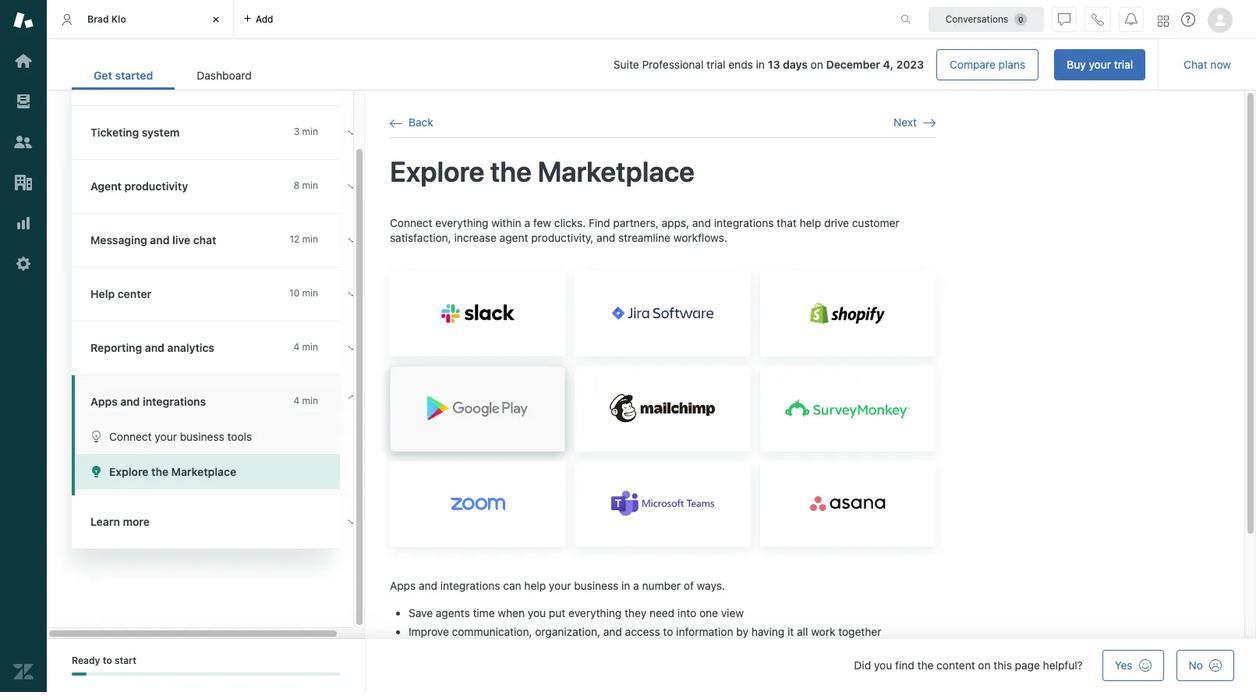 Task type: describe. For each thing, give the bounding box(es) containing it.
customer
[[853, 216, 900, 229]]

4 for reporting and analytics
[[294, 341, 300, 353]]

clicks.
[[555, 216, 586, 229]]

0 horizontal spatial to
[[103, 655, 112, 666]]

8
[[294, 179, 300, 191]]

ready to start
[[72, 655, 137, 666]]

notifications image
[[1126, 13, 1138, 25]]

into
[[678, 606, 697, 620]]

suite
[[614, 58, 639, 71]]

apps and integrations heading
[[72, 375, 368, 419]]

min for reporting and analytics
[[302, 341, 318, 353]]

started
[[115, 69, 153, 82]]

explore the marketplace inside content-title region
[[390, 155, 695, 188]]

3 min
[[294, 126, 318, 137]]

zendesk image
[[13, 662, 34, 682]]

min for agent productivity
[[302, 179, 318, 191]]

trial for professional
[[707, 58, 726, 71]]

organizations image
[[13, 172, 34, 193]]

connect everything within a few clicks. find partners, apps, and integrations that help drive customer satisfaction, increase agent productivity, and streamline workflows.
[[390, 216, 900, 244]]

number
[[642, 579, 681, 592]]

back
[[409, 115, 434, 129]]

connect for connect your business tools
[[109, 430, 152, 443]]

integrations for apps and integrations
[[143, 395, 206, 408]]

chat now button
[[1172, 49, 1244, 80]]

chat now
[[1184, 58, 1232, 71]]

admin image
[[13, 254, 34, 274]]

did
[[855, 658, 872, 672]]

December 4, 2023 text field
[[827, 58, 925, 71]]

content-title region
[[390, 154, 936, 190]]

messaging and live chat heading
[[72, 214, 368, 268]]

access
[[625, 625, 661, 638]]

chat
[[193, 233, 216, 247]]

no button
[[1177, 650, 1235, 681]]

one
[[700, 606, 719, 620]]

they
[[625, 606, 647, 620]]

min for ticketing system
[[302, 126, 318, 137]]

compare
[[950, 58, 996, 71]]

page
[[1016, 658, 1041, 672]]

helpful?
[[1044, 658, 1083, 672]]

did you find the content on this page helpful?
[[855, 658, 1083, 672]]

you inside save agents time when you put everything they need into one view improve communication, organization, and access to information by having it all work together effortlessly
[[528, 606, 546, 620]]

tabs tab list
[[47, 0, 885, 39]]

4 for apps and integrations
[[294, 395, 300, 406]]

streamline
[[619, 231, 671, 244]]

system
[[142, 126, 180, 139]]

organization,
[[535, 625, 601, 638]]

agent
[[91, 179, 122, 193]]

drive
[[825, 216, 850, 229]]

by
[[737, 625, 749, 638]]

add button
[[234, 0, 283, 38]]

partners,
[[614, 216, 659, 229]]

integrations inside connect everything within a few clicks. find partners, apps, and integrations that help drive customer satisfaction, increase agent productivity, and streamline workflows.
[[714, 216, 774, 229]]

view
[[721, 606, 744, 620]]

chat
[[1184, 58, 1208, 71]]

brad
[[87, 13, 109, 25]]

footer containing did you find the content on this page helpful?
[[47, 639, 1257, 692]]

10
[[290, 287, 300, 299]]

and inside apps and integrations heading
[[120, 395, 140, 408]]

zendesk support image
[[13, 10, 34, 30]]

your inside region
[[549, 579, 571, 592]]

when
[[498, 606, 525, 620]]

3
[[294, 126, 300, 137]]

plans
[[999, 58, 1026, 71]]

now
[[1211, 58, 1232, 71]]

ends
[[729, 58, 754, 71]]

a inside connect everything within a few clicks. find partners, apps, and integrations that help drive customer satisfaction, increase agent productivity, and streamline workflows.
[[525, 216, 531, 229]]

save agents time when you put everything they need into one view improve communication, organization, and access to information by having it all work together effortlessly
[[409, 606, 882, 654]]

progress-bar progress bar
[[72, 673, 340, 676]]

brad klo tab
[[47, 0, 234, 39]]

within
[[492, 216, 522, 229]]

8 min
[[294, 179, 318, 191]]

button displays agent's chat status as invisible. image
[[1059, 13, 1071, 25]]

connect your business tools button
[[75, 419, 340, 454]]

communication,
[[452, 625, 532, 638]]

region containing connect everything within a few clicks. find partners, apps, and integrations that help drive customer satisfaction, increase agent productivity, and streamline workflows.
[[390, 215, 936, 692]]

compare plans
[[950, 58, 1026, 71]]

work
[[812, 625, 836, 638]]

on inside section
[[811, 58, 824, 71]]

1 vertical spatial on
[[979, 658, 991, 672]]

find
[[896, 658, 915, 672]]

can
[[503, 579, 522, 592]]

increase
[[454, 231, 497, 244]]

help center heading
[[72, 268, 368, 321]]

and up save
[[419, 579, 438, 592]]

agents
[[436, 606, 470, 620]]

productivity,
[[531, 231, 594, 244]]

get
[[94, 69, 112, 82]]

explore the marketplace inside explore the marketplace button
[[109, 465, 236, 478]]

and up workflows.
[[693, 216, 711, 229]]

to inside save agents time when you put everything they need into one view improve communication, organization, and access to information by having it all work together effortlessly
[[663, 625, 674, 638]]

compare plans button
[[937, 49, 1039, 80]]

buy
[[1067, 58, 1087, 71]]

connect your business tools
[[109, 430, 252, 443]]

this
[[994, 658, 1013, 672]]

agent productivity
[[91, 179, 188, 193]]

productivity
[[124, 179, 188, 193]]

next button
[[894, 115, 936, 130]]

reporting
[[91, 341, 142, 354]]

learn more heading
[[72, 495, 368, 549]]

views image
[[13, 91, 34, 112]]

together
[[839, 625, 882, 638]]

4 min for analytics
[[294, 341, 318, 353]]

center
[[118, 287, 152, 300]]

brad klo
[[87, 13, 126, 25]]

12 min
[[290, 233, 318, 245]]

agent productivity heading
[[72, 160, 368, 214]]

help center
[[91, 287, 152, 300]]

explore the marketplace button
[[75, 454, 340, 489]]

ready
[[72, 655, 100, 666]]

satisfaction,
[[390, 231, 451, 244]]

min for apps and integrations
[[302, 395, 318, 406]]

everything inside save agents time when you put everything they need into one view improve communication, organization, and access to information by having it all work together effortlessly
[[569, 606, 622, 620]]

of
[[684, 579, 694, 592]]



Task type: vqa. For each thing, say whether or not it's contained in the screenshot.
Build
no



Task type: locate. For each thing, give the bounding box(es) containing it.
the right find
[[918, 658, 934, 672]]

reporting and analytics heading
[[72, 321, 368, 375]]

0 horizontal spatial marketplace
[[171, 465, 236, 478]]

1 horizontal spatial explore
[[390, 155, 485, 188]]

apps inside region
[[390, 579, 416, 592]]

find
[[589, 216, 611, 229]]

0 horizontal spatial explore the marketplace
[[109, 465, 236, 478]]

yes button
[[1103, 650, 1165, 681]]

0 horizontal spatial trial
[[707, 58, 726, 71]]

reporting and analytics
[[91, 341, 215, 354]]

the inside explore the marketplace button
[[151, 465, 169, 478]]

0 horizontal spatial business
[[180, 430, 224, 443]]

1 vertical spatial apps
[[390, 579, 416, 592]]

main element
[[0, 0, 47, 692]]

marketplace up find
[[538, 155, 695, 188]]

3 min from the top
[[302, 233, 318, 245]]

few
[[534, 216, 552, 229]]

on
[[811, 58, 824, 71], [979, 658, 991, 672]]

2 vertical spatial your
[[549, 579, 571, 592]]

your right buy
[[1090, 58, 1112, 71]]

integrations for apps and integrations can help your business in a number of ways.
[[441, 579, 501, 592]]

december
[[827, 58, 881, 71]]

2023
[[897, 58, 925, 71]]

1 horizontal spatial in
[[756, 58, 765, 71]]

on right 'days' at the top of the page
[[811, 58, 824, 71]]

0 horizontal spatial on
[[811, 58, 824, 71]]

0 horizontal spatial help
[[525, 579, 546, 592]]

yes
[[1115, 658, 1133, 672]]

2 vertical spatial integrations
[[441, 579, 501, 592]]

and down reporting
[[120, 395, 140, 408]]

1 horizontal spatial the
[[491, 155, 532, 188]]

2 min from the top
[[302, 179, 318, 191]]

no
[[1189, 658, 1204, 672]]

1 vertical spatial business
[[574, 579, 619, 592]]

0 vertical spatial on
[[811, 58, 824, 71]]

apps and integrations
[[91, 395, 206, 408]]

1 vertical spatial 4 min
[[294, 395, 318, 406]]

your up the put
[[549, 579, 571, 592]]

1 vertical spatial your
[[155, 430, 177, 443]]

trial down notifications image
[[1115, 58, 1134, 71]]

apps
[[91, 395, 118, 408], [390, 579, 416, 592]]

and left live at the top of page
[[150, 233, 170, 247]]

to
[[663, 625, 674, 638], [103, 655, 112, 666]]

and left access
[[604, 625, 622, 638]]

1 trial from the left
[[707, 58, 726, 71]]

to down need
[[663, 625, 674, 638]]

close image
[[208, 12, 224, 27]]

information
[[677, 625, 734, 638]]

0 vertical spatial the
[[491, 155, 532, 188]]

4 inside apps and integrations heading
[[294, 395, 300, 406]]

1 horizontal spatial a
[[634, 579, 640, 592]]

1 horizontal spatial everything
[[569, 606, 622, 620]]

learn more button
[[72, 495, 337, 548]]

dashboard tab
[[175, 61, 274, 90]]

save
[[409, 606, 433, 620]]

0 vertical spatial in
[[756, 58, 765, 71]]

tab list containing get started
[[72, 61, 274, 90]]

apps inside apps and integrations heading
[[91, 395, 118, 408]]

suite professional trial ends in 13 days on december 4, 2023
[[614, 58, 925, 71]]

help right can
[[525, 579, 546, 592]]

conversations button
[[929, 7, 1045, 32]]

4 min from the top
[[302, 287, 318, 299]]

0 horizontal spatial a
[[525, 216, 531, 229]]

everything inside connect everything within a few clicks. find partners, apps, and integrations that help drive customer satisfaction, increase agent productivity, and streamline workflows.
[[436, 216, 489, 229]]

0 vertical spatial a
[[525, 216, 531, 229]]

in left 13
[[756, 58, 765, 71]]

apps,
[[662, 216, 690, 229]]

2 4 from the top
[[294, 395, 300, 406]]

integrations inside heading
[[143, 395, 206, 408]]

1 horizontal spatial apps
[[390, 579, 416, 592]]

analytics
[[167, 341, 215, 354]]

2 horizontal spatial integrations
[[714, 216, 774, 229]]

1 vertical spatial integrations
[[143, 395, 206, 408]]

you left the put
[[528, 606, 546, 620]]

marketplace down connect your business tools button
[[171, 465, 236, 478]]

buy your trial button
[[1055, 49, 1146, 80]]

footer
[[47, 639, 1257, 692]]

explore inside content-title region
[[390, 155, 485, 188]]

and inside save agents time when you put everything they need into one view improve communication, organization, and access to information by having it all work together effortlessly
[[604, 625, 622, 638]]

min for help center
[[302, 287, 318, 299]]

your inside buy your trial button
[[1090, 58, 1112, 71]]

1 vertical spatial 4
[[294, 395, 300, 406]]

1 vertical spatial the
[[151, 465, 169, 478]]

0 vertical spatial you
[[528, 606, 546, 620]]

connect for connect everything within a few clicks. find partners, apps, and integrations that help drive customer satisfaction, increase agent productivity, and streamline workflows.
[[390, 216, 433, 229]]

connect down apps and integrations
[[109, 430, 152, 443]]

klo
[[111, 13, 126, 25]]

trial
[[707, 58, 726, 71], [1115, 58, 1134, 71]]

ticketing system
[[91, 126, 180, 139]]

messaging
[[91, 233, 147, 247]]

2 4 min from the top
[[294, 395, 318, 406]]

0 vertical spatial business
[[180, 430, 224, 443]]

0 horizontal spatial everything
[[436, 216, 489, 229]]

help right that
[[800, 216, 822, 229]]

1 vertical spatial marketplace
[[171, 465, 236, 478]]

0 vertical spatial apps
[[91, 395, 118, 408]]

put
[[549, 606, 566, 620]]

4
[[294, 341, 300, 353], [294, 395, 300, 406]]

having
[[752, 625, 785, 638]]

marketplace inside content-title region
[[538, 155, 695, 188]]

0 vertical spatial 4 min
[[294, 341, 318, 353]]

min inside messaging and live chat heading
[[302, 233, 318, 245]]

the
[[491, 155, 532, 188], [151, 465, 169, 478], [918, 658, 934, 672]]

get help image
[[1182, 12, 1196, 27]]

0 vertical spatial explore the marketplace
[[390, 155, 695, 188]]

and down find
[[597, 231, 616, 244]]

everything up organization, on the bottom left of the page
[[569, 606, 622, 620]]

0 vertical spatial connect
[[390, 216, 433, 229]]

0 horizontal spatial the
[[151, 465, 169, 478]]

5 min from the top
[[302, 341, 318, 353]]

and inside reporting and analytics heading
[[145, 341, 165, 354]]

professional
[[642, 58, 704, 71]]

0 horizontal spatial connect
[[109, 430, 152, 443]]

help
[[91, 287, 115, 300]]

4 min inside reporting and analytics heading
[[294, 341, 318, 353]]

you right did
[[875, 658, 893, 672]]

2 vertical spatial the
[[918, 658, 934, 672]]

connect inside button
[[109, 430, 152, 443]]

section
[[286, 49, 1146, 80]]

learn more
[[91, 515, 150, 528]]

improve
[[409, 625, 449, 638]]

add
[[256, 13, 273, 25]]

it
[[788, 625, 794, 638]]

business inside button
[[180, 430, 224, 443]]

reporting image
[[13, 213, 34, 233]]

0 horizontal spatial apps
[[91, 395, 118, 408]]

1 horizontal spatial marketplace
[[538, 155, 695, 188]]

min inside ticketing system heading
[[302, 126, 318, 137]]

start
[[115, 655, 137, 666]]

1 horizontal spatial integrations
[[441, 579, 501, 592]]

your down apps and integrations
[[155, 430, 177, 443]]

you
[[528, 606, 546, 620], [875, 658, 893, 672]]

business up explore the marketplace button
[[180, 430, 224, 443]]

your inside connect your business tools button
[[155, 430, 177, 443]]

next
[[894, 115, 917, 129]]

a left number
[[634, 579, 640, 592]]

the down connect your business tools
[[151, 465, 169, 478]]

customers image
[[13, 132, 34, 152]]

apps for apps and integrations can help your business in a number of ways.
[[390, 579, 416, 592]]

1 4 from the top
[[294, 341, 300, 353]]

explore the marketplace
[[390, 155, 695, 188], [109, 465, 236, 478]]

2 trial from the left
[[1115, 58, 1134, 71]]

more
[[123, 515, 150, 528]]

2 horizontal spatial the
[[918, 658, 934, 672]]

1 min from the top
[[302, 126, 318, 137]]

all
[[797, 625, 809, 638]]

min inside reporting and analytics heading
[[302, 341, 318, 353]]

integrations
[[714, 216, 774, 229], [143, 395, 206, 408], [441, 579, 501, 592]]

that
[[777, 216, 797, 229]]

1 horizontal spatial trial
[[1115, 58, 1134, 71]]

explore up more
[[109, 465, 149, 478]]

apps for apps and integrations
[[91, 395, 118, 408]]

business up organization, on the bottom left of the page
[[574, 579, 619, 592]]

progress bar image
[[72, 673, 87, 676]]

and inside messaging and live chat heading
[[150, 233, 170, 247]]

1 horizontal spatial you
[[875, 658, 893, 672]]

live
[[173, 233, 190, 247]]

explore inside button
[[109, 465, 149, 478]]

1 vertical spatial connect
[[109, 430, 152, 443]]

content
[[937, 658, 976, 672]]

0 vertical spatial integrations
[[714, 216, 774, 229]]

min inside help center heading
[[302, 287, 318, 299]]

your for connect
[[155, 430, 177, 443]]

1 horizontal spatial on
[[979, 658, 991, 672]]

4 inside reporting and analytics heading
[[294, 341, 300, 353]]

0 horizontal spatial your
[[155, 430, 177, 443]]

integrations up connect your business tools
[[143, 395, 206, 408]]

1 vertical spatial to
[[103, 655, 112, 666]]

1 horizontal spatial your
[[549, 579, 571, 592]]

tab list
[[72, 61, 274, 90]]

6 min from the top
[[302, 395, 318, 406]]

the inside content-title region
[[491, 155, 532, 188]]

1 vertical spatial in
[[622, 579, 631, 592]]

region
[[390, 215, 936, 692]]

explore the marketplace up few
[[390, 155, 695, 188]]

0 vertical spatial your
[[1090, 58, 1112, 71]]

workflows.
[[674, 231, 728, 244]]

everything up the increase
[[436, 216, 489, 229]]

0 vertical spatial explore
[[390, 155, 485, 188]]

0 vertical spatial everything
[[436, 216, 489, 229]]

apps and integrations can help your business in a number of ways.
[[390, 579, 725, 592]]

1 horizontal spatial help
[[800, 216, 822, 229]]

1 vertical spatial you
[[875, 658, 893, 672]]

0 horizontal spatial explore
[[109, 465, 149, 478]]

0 horizontal spatial integrations
[[143, 395, 206, 408]]

your
[[1090, 58, 1112, 71], [155, 430, 177, 443], [549, 579, 571, 592]]

to left 'start' on the left of page
[[103, 655, 112, 666]]

1 vertical spatial explore the marketplace
[[109, 465, 236, 478]]

trial left ends
[[707, 58, 726, 71]]

4 min for integrations
[[294, 395, 318, 406]]

explore the marketplace down connect your business tools
[[109, 465, 236, 478]]

explore
[[390, 155, 485, 188], [109, 465, 149, 478]]

help inside connect everything within a few clicks. find partners, apps, and integrations that help drive customer satisfaction, increase agent productivity, and streamline workflows.
[[800, 216, 822, 229]]

ticketing system heading
[[72, 106, 368, 160]]

apps up save
[[390, 579, 416, 592]]

10 min
[[290, 287, 318, 299]]

connect
[[390, 216, 433, 229], [109, 430, 152, 443]]

min for messaging and live chat
[[302, 233, 318, 245]]

marketplace inside button
[[171, 465, 236, 478]]

effortlessly
[[409, 641, 465, 654]]

min inside agent productivity heading
[[302, 179, 318, 191]]

in inside region
[[622, 579, 631, 592]]

1 horizontal spatial connect
[[390, 216, 433, 229]]

zendesk products image
[[1159, 15, 1169, 26]]

12
[[290, 233, 300, 245]]

in inside section
[[756, 58, 765, 71]]

0 vertical spatial marketplace
[[538, 155, 695, 188]]

trial inside button
[[1115, 58, 1134, 71]]

1 vertical spatial everything
[[569, 606, 622, 620]]

get started image
[[13, 51, 34, 71]]

explore down back
[[390, 155, 485, 188]]

1 horizontal spatial explore the marketplace
[[390, 155, 695, 188]]

4 min inside apps and integrations heading
[[294, 395, 318, 406]]

trial for your
[[1115, 58, 1134, 71]]

connect up satisfaction,
[[390, 216, 433, 229]]

tools
[[227, 430, 252, 443]]

1 horizontal spatial business
[[574, 579, 619, 592]]

conversations
[[946, 13, 1009, 25]]

4,
[[884, 58, 894, 71]]

min inside apps and integrations heading
[[302, 395, 318, 406]]

0 vertical spatial 4
[[294, 341, 300, 353]]

your for buy
[[1090, 58, 1112, 71]]

0 horizontal spatial in
[[622, 579, 631, 592]]

1 vertical spatial a
[[634, 579, 640, 592]]

1 horizontal spatial to
[[663, 625, 674, 638]]

integrations left that
[[714, 216, 774, 229]]

0 horizontal spatial you
[[528, 606, 546, 620]]

agent
[[500, 231, 529, 244]]

messaging and live chat
[[91, 233, 216, 247]]

the up within
[[491, 155, 532, 188]]

ticketing
[[91, 126, 139, 139]]

and left analytics
[[145, 341, 165, 354]]

0 vertical spatial help
[[800, 216, 822, 229]]

everything
[[436, 216, 489, 229], [569, 606, 622, 620]]

a left few
[[525, 216, 531, 229]]

1 vertical spatial help
[[525, 579, 546, 592]]

in up they
[[622, 579, 631, 592]]

2 horizontal spatial your
[[1090, 58, 1112, 71]]

0 vertical spatial to
[[663, 625, 674, 638]]

apps down reporting
[[91, 395, 118, 408]]

connect inside connect everything within a few clicks. find partners, apps, and integrations that help drive customer satisfaction, increase agent productivity, and streamline workflows.
[[390, 216, 433, 229]]

1 vertical spatial explore
[[109, 465, 149, 478]]

on left this
[[979, 658, 991, 672]]

a
[[525, 216, 531, 229], [634, 579, 640, 592]]

1 4 min from the top
[[294, 341, 318, 353]]

integrations up time
[[441, 579, 501, 592]]

section containing suite professional trial ends in
[[286, 49, 1146, 80]]

ways.
[[697, 579, 725, 592]]

time
[[473, 606, 495, 620]]

need
[[650, 606, 675, 620]]



